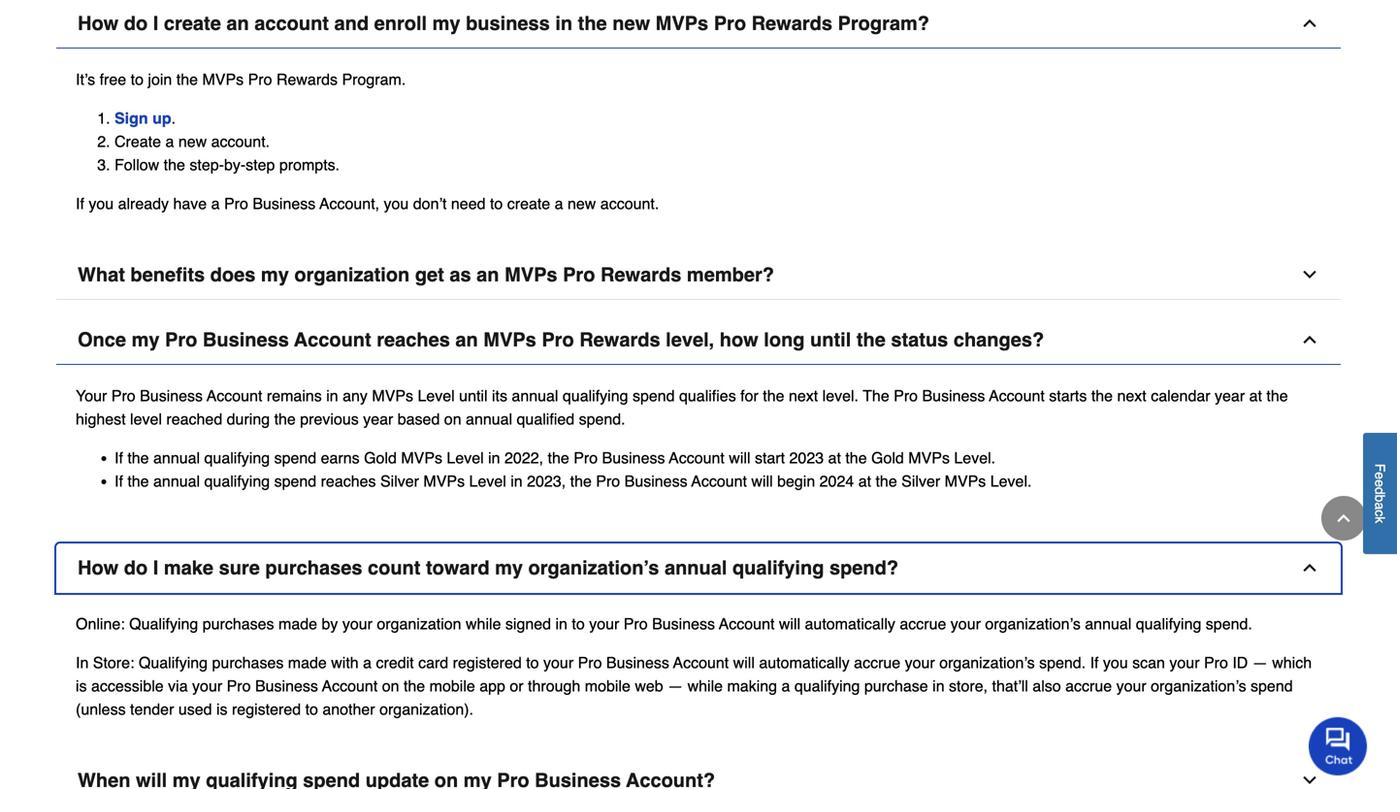 Task type: locate. For each thing, give the bounding box(es) containing it.
until right long
[[811, 328, 852, 351]]

free
[[100, 70, 126, 88]]

qualifying down make
[[129, 615, 198, 633]]

chevron up image inside once my pro business account reaches an mvps pro rewards level, how long until the status changes? button
[[1301, 330, 1320, 349]]

silver down the based
[[380, 472, 419, 490]]

0 horizontal spatial until
[[459, 387, 488, 405]]

0 vertical spatial accrue
[[900, 615, 947, 633]]

for
[[741, 387, 759, 405]]

my right enroll
[[433, 12, 461, 34]]

rewards
[[752, 12, 833, 34], [277, 70, 338, 88], [601, 263, 682, 286], [580, 328, 661, 351]]

chevron up image
[[1301, 13, 1320, 33], [1335, 509, 1354, 528]]

1 vertical spatial level
[[447, 449, 484, 467]]

the inside how do i create an account and enroll my business in the new mvps pro rewards program? 'button'
[[578, 12, 607, 34]]

spend inside your pro business account remains in any mvps level until its annual qualifying spend qualifies for the next level. the pro business account starts the next calendar year at the highest level reached during the previous year based on annual qualified spend.
[[633, 387, 675, 405]]

1 vertical spatial organization
[[377, 615, 462, 633]]

changes?
[[954, 328, 1045, 351]]

0 vertical spatial year
[[1215, 387, 1246, 405]]

until
[[811, 328, 852, 351], [459, 387, 488, 405]]

0 horizontal spatial registered
[[232, 700, 301, 718]]

account.
[[211, 132, 270, 150], [601, 194, 659, 212]]

my inside once my pro business account reaches an mvps pro rewards level, how long until the status changes? button
[[132, 328, 160, 351]]

mvps inside once my pro business account reaches an mvps pro rewards level, how long until the status changes? button
[[484, 328, 537, 351]]

1 vertical spatial —
[[668, 677, 683, 695]]

new
[[613, 12, 650, 34], [178, 132, 207, 150], [568, 194, 596, 212]]

0 vertical spatial level.
[[955, 449, 996, 467]]

1 horizontal spatial gold
[[872, 449, 905, 467]]

automatically for annual
[[805, 615, 896, 633]]

once
[[78, 328, 126, 351]]

1 vertical spatial do
[[124, 556, 148, 579]]

or
[[510, 677, 524, 695]]

year right calendar
[[1215, 387, 1246, 405]]

a
[[165, 132, 174, 150], [211, 194, 220, 212], [555, 194, 564, 212], [1373, 502, 1389, 510], [363, 654, 372, 671], [782, 677, 791, 695]]

do up free
[[124, 12, 148, 34]]

previous
[[300, 410, 359, 428]]

account,
[[320, 194, 380, 212]]

i up the join
[[153, 12, 159, 34]]

1 vertical spatial chevron down image
[[1301, 770, 1320, 789]]

already
[[118, 194, 169, 212]]

0 vertical spatial qualifying
[[129, 615, 198, 633]]

mobile down card
[[430, 677, 475, 695]]

on inside in store: qualifying purchases made with a credit card registered to your pro business account will automatically accrue your organization's spend. if you scan your pro id — which is accessible via your pro business account on the mobile app or through mobile web — while making a qualifying purchase in store, that'll also accrue your organization's spend (unless tender used is registered to another organization).
[[382, 677, 399, 695]]

1 vertical spatial on
[[382, 677, 399, 695]]

while left signed
[[466, 615, 501, 633]]

reached
[[166, 410, 222, 428]]

chevron up image inside how do i create an account and enroll my business in the new mvps pro rewards program? 'button'
[[1301, 13, 1320, 33]]

you left scan at right bottom
[[1104, 654, 1129, 671]]

how for how do i make sure purchases count toward my organization's annual qualifying spend?
[[78, 556, 119, 579]]

0 horizontal spatial at
[[829, 449, 841, 467]]

2 vertical spatial new
[[568, 194, 596, 212]]

0 vertical spatial at
[[1250, 387, 1263, 405]]

level
[[418, 387, 455, 405], [447, 449, 484, 467], [469, 472, 506, 490]]

1 horizontal spatial while
[[688, 677, 723, 695]]

organization up card
[[377, 615, 462, 633]]

step
[[246, 156, 275, 174]]

chevron up image
[[1301, 330, 1320, 349], [1301, 558, 1320, 577]]

purchases up used
[[212, 654, 284, 671]]

i inside button
[[153, 556, 159, 579]]

until left the its
[[459, 387, 488, 405]]

0 vertical spatial until
[[811, 328, 852, 351]]

begin
[[778, 472, 816, 490]]

reaches inside the if the annual qualifying spend earns gold mvps level in 2022, the pro business account will start 2023 at the gold mvps level. if the annual qualifying spend reaches silver mvps level in 2023, the pro business account will begin 2024 at the silver mvps level.
[[321, 472, 376, 490]]

1 horizontal spatial silver
[[902, 472, 941, 490]]

0 vertical spatial spend.
[[579, 410, 626, 428]]

0 horizontal spatial year
[[363, 410, 393, 428]]

do inside 'button'
[[124, 12, 148, 34]]

1 horizontal spatial until
[[811, 328, 852, 351]]

if
[[76, 194, 84, 212], [115, 449, 123, 467], [115, 472, 123, 490], [1091, 654, 1099, 671]]

2 vertical spatial purchases
[[212, 654, 284, 671]]

d
[[1373, 487, 1389, 495]]

level down 2022,
[[469, 472, 506, 490]]

used
[[178, 700, 212, 718]]

rewards inside button
[[601, 263, 682, 286]]

2 vertical spatial an
[[456, 328, 478, 351]]

once my pro business account reaches an mvps pro rewards level, how long until the status changes? button
[[56, 315, 1341, 365]]

create
[[115, 132, 161, 150]]

(unless
[[76, 700, 126, 718]]

level up the based
[[418, 387, 455, 405]]

app
[[480, 677, 506, 695]]

how inside 'button'
[[78, 12, 119, 34]]

spend. up id
[[1206, 615, 1253, 633]]

1 vertical spatial i
[[153, 556, 159, 579]]

through
[[528, 677, 581, 695]]

if you already have a pro business account, you don't need to create a new account.
[[76, 194, 659, 212]]

e up b
[[1373, 479, 1389, 487]]

create
[[164, 12, 221, 34], [507, 194, 551, 212]]

1 vertical spatial until
[[459, 387, 488, 405]]

start
[[755, 449, 785, 467]]

to left another
[[305, 700, 318, 718]]

you left don't
[[384, 194, 409, 212]]

1 vertical spatial is
[[216, 700, 228, 718]]

gold right earns
[[364, 449, 397, 467]]

1 vertical spatial while
[[688, 677, 723, 695]]

0 vertical spatial on
[[444, 410, 462, 428]]

annual inside button
[[665, 556, 727, 579]]

an
[[227, 12, 249, 34], [477, 263, 499, 286], [456, 328, 478, 351]]

1 vertical spatial purchases
[[203, 615, 274, 633]]

to up "through"
[[526, 654, 539, 671]]

business
[[253, 194, 316, 212], [203, 328, 289, 351], [140, 387, 203, 405], [923, 387, 986, 405], [602, 449, 665, 467], [625, 472, 688, 490], [652, 615, 715, 633], [607, 654, 670, 671], [255, 677, 318, 695]]

automatically
[[805, 615, 896, 633], [759, 654, 850, 671]]

1 vertical spatial qualifying
[[139, 654, 208, 671]]

next left calendar
[[1118, 387, 1147, 405]]

on
[[444, 410, 462, 428], [382, 677, 399, 695]]

f
[[1373, 464, 1389, 472]]

1 horizontal spatial is
[[216, 700, 228, 718]]

0 horizontal spatial account.
[[211, 132, 270, 150]]

automatically inside in store: qualifying purchases made with a credit card registered to your pro business account will automatically accrue your organization's spend. if you scan your pro id — which is accessible via your pro business account on the mobile app or through mobile web — while making a qualifying purchase in store, that'll also accrue your organization's spend (unless tender used is registered to another organization).
[[759, 654, 850, 671]]

program?
[[838, 12, 930, 34]]

during
[[227, 410, 270, 428]]

at right 2024
[[859, 472, 872, 490]]

0 vertical spatial an
[[227, 12, 249, 34]]

reaches down what benefits does my organization get as an mvps pro rewards member?
[[377, 328, 450, 351]]

1 vertical spatial accrue
[[854, 654, 901, 671]]

2 next from the left
[[1118, 387, 1147, 405]]

i for make
[[153, 556, 159, 579]]

next
[[789, 387, 818, 405], [1118, 387, 1147, 405]]

spend. inside in store: qualifying purchases made with a credit card registered to your pro business account will automatically accrue your organization's spend. if you scan your pro id — which is accessible via your pro business account on the mobile app or through mobile web — while making a qualifying purchase in store, that'll also accrue your organization's spend (unless tender used is registered to another organization).
[[1040, 654, 1086, 671]]

1 vertical spatial automatically
[[759, 654, 850, 671]]

qualifying up via
[[139, 654, 208, 671]]

purchases
[[265, 556, 362, 579], [203, 615, 274, 633], [212, 654, 284, 671]]

0 horizontal spatial mobile
[[430, 677, 475, 695]]

registered right used
[[232, 700, 301, 718]]

0 vertical spatial create
[[164, 12, 221, 34]]

0 vertical spatial new
[[613, 12, 650, 34]]

how do i make sure purchases count toward my organization's annual qualifying spend?
[[78, 556, 899, 579]]

any
[[343, 387, 368, 405]]

how inside button
[[78, 556, 119, 579]]

my inside how do i make sure purchases count toward my organization's annual qualifying spend? button
[[495, 556, 523, 579]]

its
[[492, 387, 508, 405]]

level left 2022,
[[447, 449, 484, 467]]

in right signed
[[556, 615, 568, 633]]

rewards inside 'button'
[[752, 12, 833, 34]]

1 vertical spatial how
[[78, 556, 119, 579]]

make
[[164, 556, 214, 579]]

1 vertical spatial create
[[507, 194, 551, 212]]

1 horizontal spatial chevron up image
[[1335, 509, 1354, 528]]

2 horizontal spatial new
[[613, 12, 650, 34]]

pro
[[714, 12, 746, 34], [248, 70, 272, 88], [224, 194, 248, 212], [563, 263, 595, 286], [165, 328, 197, 351], [542, 328, 574, 351], [111, 387, 136, 405], [894, 387, 918, 405], [574, 449, 598, 467], [596, 472, 620, 490], [624, 615, 648, 633], [578, 654, 602, 671], [1205, 654, 1229, 671], [227, 677, 251, 695]]

is
[[76, 677, 87, 695], [216, 700, 228, 718]]

in right the business at the top left
[[556, 12, 573, 34]]

a inside the sign up . create a new account. follow the step-by-step prompts.
[[165, 132, 174, 150]]

0 vertical spatial i
[[153, 12, 159, 34]]

0 vertical spatial how
[[78, 12, 119, 34]]

while left making
[[688, 677, 723, 695]]

in inside your pro business account remains in any mvps level until its annual qualifying spend qualifies for the next level. the pro business account starts the next calendar year at the highest level reached during the previous year based on annual qualified spend.
[[326, 387, 338, 405]]

an right as
[[477, 263, 499, 286]]

spend left qualifies
[[633, 387, 675, 405]]

at right calendar
[[1250, 387, 1263, 405]]

accrue for spend.
[[854, 654, 901, 671]]

1 vertical spatial reaches
[[321, 472, 376, 490]]

organization down account,
[[294, 263, 410, 286]]

1 vertical spatial chevron up image
[[1301, 558, 1320, 577]]

another
[[323, 700, 375, 718]]

my inside the what benefits does my organization get as an mvps pro rewards member? button
[[261, 263, 289, 286]]

organization's up signed
[[529, 556, 659, 579]]

1 i from the top
[[153, 12, 159, 34]]

spend down 'previous'
[[274, 472, 317, 490]]

qualifying inside button
[[733, 556, 825, 579]]

2 vertical spatial spend.
[[1040, 654, 1086, 671]]

0 horizontal spatial gold
[[364, 449, 397, 467]]

on down credit
[[382, 677, 399, 695]]

0 horizontal spatial on
[[382, 677, 399, 695]]

once my pro business account reaches an mvps pro rewards level, how long until the status changes?
[[78, 328, 1045, 351]]

my right toward
[[495, 556, 523, 579]]

pro inside button
[[563, 263, 595, 286]]

while inside in store: qualifying purchases made with a credit card registered to your pro business account will automatically accrue your organization's spend. if you scan your pro id — which is accessible via your pro business account on the mobile app or through mobile web — while making a qualifying purchase in store, that'll also accrue your organization's spend (unless tender used is registered to another organization).
[[688, 677, 723, 695]]

i inside 'button'
[[153, 12, 159, 34]]

1 vertical spatial account.
[[601, 194, 659, 212]]

1 next from the left
[[789, 387, 818, 405]]

the inside in store: qualifying purchases made with a credit card registered to your pro business account will automatically accrue your organization's spend. if you scan your pro id — which is accessible via your pro business account on the mobile app or through mobile web — while making a qualifying purchase in store, that'll also accrue your organization's spend (unless tender used is registered to another organization).
[[404, 677, 425, 695]]

a up k at right
[[1373, 502, 1389, 510]]

0 vertical spatial level
[[418, 387, 455, 405]]

level for until
[[418, 387, 455, 405]]

what benefits does my organization get as an mvps pro rewards member? button
[[56, 250, 1341, 300]]

account up any
[[294, 328, 371, 351]]

organization's down id
[[1151, 677, 1247, 695]]

i
[[153, 12, 159, 34], [153, 556, 159, 579]]

registered up app
[[453, 654, 522, 671]]

on right the based
[[444, 410, 462, 428]]

your right signed
[[589, 615, 620, 633]]

2 horizontal spatial at
[[1250, 387, 1263, 405]]

mobile
[[430, 677, 475, 695], [585, 677, 631, 695]]

by
[[322, 615, 338, 633]]

made left by
[[279, 615, 317, 633]]

2022,
[[505, 449, 544, 467]]

0 vertical spatial chevron up image
[[1301, 13, 1320, 33]]

2 how from the top
[[78, 556, 119, 579]]

reaches down earns
[[321, 472, 376, 490]]

a right making
[[782, 677, 791, 695]]

you left the already
[[89, 194, 114, 212]]

rewards up level,
[[601, 263, 682, 286]]

1 vertical spatial an
[[477, 263, 499, 286]]

automatically down spend?
[[805, 615, 896, 633]]

2024
[[820, 472, 854, 490]]

do inside button
[[124, 556, 148, 579]]

1 vertical spatial spend.
[[1206, 615, 1253, 633]]

spend down which on the bottom of the page
[[1251, 677, 1294, 695]]

chevron up image inside how do i make sure purchases count toward my organization's annual qualifying spend? button
[[1301, 558, 1320, 577]]

at
[[1250, 387, 1263, 405], [829, 449, 841, 467], [859, 472, 872, 490]]

the inside once my pro business account reaches an mvps pro rewards level, how long until the status changes? button
[[857, 328, 886, 351]]

level
[[130, 410, 162, 428]]

next left "level."
[[789, 387, 818, 405]]

spend. right qualified
[[579, 410, 626, 428]]

in left store,
[[933, 677, 945, 695]]

2 i from the top
[[153, 556, 159, 579]]

1 horizontal spatial next
[[1118, 387, 1147, 405]]

account down online: qualifying purchases made by your organization while signed in to your pro business account will automatically accrue your organization's annual qualifying spend.
[[674, 654, 729, 671]]

annual
[[512, 387, 559, 405], [466, 410, 513, 428], [153, 449, 200, 467], [153, 472, 200, 490], [665, 556, 727, 579], [1085, 615, 1132, 633]]

store:
[[93, 654, 134, 671]]

will inside in store: qualifying purchases made with a credit card registered to your pro business account will automatically accrue your organization's spend. if you scan your pro id — which is accessible via your pro business account on the mobile app or through mobile web — while making a qualifying purchase in store, that'll also accrue your organization's spend (unless tender used is registered to another organization).
[[734, 654, 755, 671]]

account inside button
[[294, 328, 371, 351]]

an down as
[[456, 328, 478, 351]]

0 horizontal spatial new
[[178, 132, 207, 150]]

do left make
[[124, 556, 148, 579]]

1 vertical spatial year
[[363, 410, 393, 428]]

2 horizontal spatial spend.
[[1206, 615, 1253, 633]]

scan
[[1133, 654, 1166, 671]]

follow
[[115, 156, 159, 174]]

0 vertical spatial chevron down image
[[1301, 265, 1320, 284]]

2 vertical spatial at
[[859, 472, 872, 490]]

organization's up store,
[[940, 654, 1035, 671]]

0 vertical spatial reaches
[[377, 328, 450, 351]]

at up 2024
[[829, 449, 841, 467]]

to right need
[[490, 194, 503, 212]]

automatically for spend.
[[759, 654, 850, 671]]

0 vertical spatial purchases
[[265, 556, 362, 579]]

1 horizontal spatial —
[[1253, 654, 1268, 671]]

mobile left web
[[585, 677, 631, 695]]

spend.
[[579, 410, 626, 428], [1206, 615, 1253, 633], [1040, 654, 1086, 671]]

is down "in" at the bottom of the page
[[76, 677, 87, 695]]

an inside 'button'
[[227, 12, 249, 34]]

based
[[398, 410, 440, 428]]

i left make
[[153, 556, 159, 579]]

remains
[[267, 387, 322, 405]]

is right used
[[216, 700, 228, 718]]

1 horizontal spatial registered
[[453, 654, 522, 671]]

0 horizontal spatial silver
[[380, 472, 419, 490]]

chevron down image inside the what benefits does my organization get as an mvps pro rewards member? button
[[1301, 265, 1320, 284]]

0 vertical spatial organization
[[294, 263, 410, 286]]

account left begin
[[692, 472, 747, 490]]

1 horizontal spatial reaches
[[377, 328, 450, 351]]

how up it's
[[78, 12, 119, 34]]

organization
[[294, 263, 410, 286], [377, 615, 462, 633]]

silver
[[380, 472, 419, 490], [902, 472, 941, 490]]

account up another
[[322, 677, 378, 695]]

e up the d
[[1373, 472, 1389, 479]]

year down any
[[363, 410, 393, 428]]

qualifying inside your pro business account remains in any mvps level until its annual qualifying spend qualifies for the next level. the pro business account starts the next calendar year at the highest level reached during the previous year based on annual qualified spend.
[[563, 387, 629, 405]]

silver right 2024
[[902, 472, 941, 490]]

2 chevron up image from the top
[[1301, 558, 1320, 577]]

step-
[[190, 156, 224, 174]]

1 chevron down image from the top
[[1301, 265, 1320, 284]]

in inside 'button'
[[556, 12, 573, 34]]

a inside button
[[1373, 502, 1389, 510]]

rewards left level,
[[580, 328, 661, 351]]

2 chevron down image from the top
[[1301, 770, 1320, 789]]

1 vertical spatial chevron up image
[[1335, 509, 1354, 528]]

reaches inside button
[[377, 328, 450, 351]]

qualifying inside in store: qualifying purchases made with a credit card registered to your pro business account will automatically accrue your organization's spend. if you scan your pro id — which is accessible via your pro business account on the mobile app or through mobile web — while making a qualifying purchase in store, that'll also accrue your organization's spend (unless tender used is registered to another organization).
[[139, 654, 208, 671]]

purchases inside in store: qualifying purchases made with a credit card registered to your pro business account will automatically accrue your organization's spend. if you scan your pro id — which is accessible via your pro business account on the mobile app or through mobile web — while making a qualifying purchase in store, that'll also accrue your organization's spend (unless tender used is registered to another organization).
[[212, 654, 284, 671]]

account. inside the sign up . create a new account. follow the step-by-step prompts.
[[211, 132, 270, 150]]

web
[[635, 677, 664, 695]]

how up online:
[[78, 556, 119, 579]]

0 horizontal spatial create
[[164, 12, 221, 34]]

2 e from the top
[[1373, 479, 1389, 487]]

pro inside 'button'
[[714, 12, 746, 34]]

you
[[89, 194, 114, 212], [384, 194, 409, 212], [1104, 654, 1129, 671]]

purchases down sure
[[203, 615, 274, 633]]

will for gold
[[729, 449, 751, 467]]

a right with
[[363, 654, 372, 671]]

spend?
[[830, 556, 899, 579]]

— right web
[[668, 677, 683, 695]]

how
[[78, 12, 119, 34], [78, 556, 119, 579]]

1 vertical spatial made
[[288, 654, 327, 671]]

—
[[1253, 654, 1268, 671], [668, 677, 683, 695]]

0 horizontal spatial is
[[76, 677, 87, 695]]

0 vertical spatial registered
[[453, 654, 522, 671]]

1 horizontal spatial account.
[[601, 194, 659, 212]]

create up the join
[[164, 12, 221, 34]]

rewards inside button
[[580, 328, 661, 351]]

2 mobile from the left
[[585, 677, 631, 695]]

0 vertical spatial automatically
[[805, 615, 896, 633]]

scroll to top element
[[1322, 496, 1367, 541]]

your up used
[[192, 677, 222, 695]]

0 horizontal spatial spend.
[[579, 410, 626, 428]]

do
[[124, 12, 148, 34], [124, 556, 148, 579]]

1 horizontal spatial on
[[444, 410, 462, 428]]

0 vertical spatial chevron up image
[[1301, 330, 1320, 349]]

1 horizontal spatial spend.
[[1040, 654, 1086, 671]]

1 do from the top
[[124, 12, 148, 34]]

level inside your pro business account remains in any mvps level until its annual qualifying spend qualifies for the next level. the pro business account starts the next calendar year at the highest level reached during the previous year based on annual qualified spend.
[[418, 387, 455, 405]]

2 horizontal spatial you
[[1104, 654, 1129, 671]]

— right id
[[1253, 654, 1268, 671]]

qualifying
[[129, 615, 198, 633], [139, 654, 208, 671]]

0 vertical spatial while
[[466, 615, 501, 633]]

1 vertical spatial new
[[178, 132, 207, 150]]

organization inside button
[[294, 263, 410, 286]]

0 vertical spatial do
[[124, 12, 148, 34]]

1 how from the top
[[78, 12, 119, 34]]

made inside in store: qualifying purchases made with a credit card registered to your pro business account will automatically accrue your organization's spend. if you scan your pro id — which is accessible via your pro business account on the mobile app or through mobile web — while making a qualifying purchase in store, that'll also accrue your organization's spend (unless tender used is registered to another organization).
[[288, 654, 327, 671]]

a down .
[[165, 132, 174, 150]]

0 horizontal spatial chevron up image
[[1301, 13, 1320, 33]]

your right scan at right bottom
[[1170, 654, 1200, 671]]

c
[[1373, 510, 1389, 516]]

account down your pro business account remains in any mvps level until its annual qualifying spend qualifies for the next level. the pro business account starts the next calendar year at the highest level reached during the previous year based on annual qualified spend.
[[669, 449, 725, 467]]

spend. up also
[[1040, 654, 1086, 671]]

create right need
[[507, 194, 551, 212]]

account left starts
[[990, 387, 1045, 405]]

2 do from the top
[[124, 556, 148, 579]]

i for create
[[153, 12, 159, 34]]

0 vertical spatial account.
[[211, 132, 270, 150]]

year
[[1215, 387, 1246, 405], [363, 410, 393, 428]]

chevron down image
[[1301, 265, 1320, 284], [1301, 770, 1320, 789]]

1 chevron up image from the top
[[1301, 330, 1320, 349]]

2 vertical spatial level
[[469, 472, 506, 490]]

benefits
[[130, 263, 205, 286]]

my right once
[[132, 328, 160, 351]]

the
[[578, 12, 607, 34], [176, 70, 198, 88], [164, 156, 185, 174], [857, 328, 886, 351], [763, 387, 785, 405], [1092, 387, 1113, 405], [1267, 387, 1289, 405], [274, 410, 296, 428], [127, 449, 149, 467], [548, 449, 570, 467], [846, 449, 867, 467], [127, 472, 149, 490], [570, 472, 592, 490], [876, 472, 898, 490], [404, 677, 425, 695]]

account
[[294, 328, 371, 351], [207, 387, 262, 405], [990, 387, 1045, 405], [669, 449, 725, 467], [692, 472, 747, 490], [719, 615, 775, 633], [674, 654, 729, 671], [322, 677, 378, 695]]

rewards left program?
[[752, 12, 833, 34]]

1 horizontal spatial you
[[384, 194, 409, 212]]

0 horizontal spatial reaches
[[321, 472, 376, 490]]



Task type: describe. For each thing, give the bounding box(es) containing it.
in left 2022,
[[488, 449, 500, 467]]

sign
[[115, 109, 148, 127]]

it's
[[76, 70, 95, 88]]

my inside how do i create an account and enroll my business in the new mvps pro rewards program? 'button'
[[433, 12, 461, 34]]

a right have
[[211, 194, 220, 212]]

don't
[[413, 194, 447, 212]]

spend. inside your pro business account remains in any mvps level until its annual qualifying spend qualifies for the next level. the pro business account starts the next calendar year at the highest level reached during the previous year based on annual qualified spend.
[[579, 410, 626, 428]]

in
[[76, 654, 89, 671]]

what
[[78, 263, 125, 286]]

do for create
[[124, 12, 148, 34]]

store,
[[949, 677, 988, 695]]

qualifying inside in store: qualifying purchases made with a credit card registered to your pro business account will automatically accrue your organization's spend. if you scan your pro id — which is accessible via your pro business account on the mobile app or through mobile web — while making a qualifying purchase in store, that'll also accrue your organization's spend (unless tender used is registered to another organization).
[[795, 677, 860, 695]]

your right by
[[342, 615, 373, 633]]

mvps inside how do i create an account and enroll my business in the new mvps pro rewards program? 'button'
[[656, 12, 709, 34]]

on inside your pro business account remains in any mvps level until its annual qualifying spend qualifies for the next level. the pro business account starts the next calendar year at the highest level reached during the previous year based on annual qualified spend.
[[444, 410, 462, 428]]

chevron up image for how do i make sure purchases count toward my organization's annual qualifying spend?
[[1301, 558, 1320, 577]]

get
[[415, 263, 444, 286]]

toward
[[426, 556, 490, 579]]

long
[[764, 328, 805, 351]]

do for make
[[124, 556, 148, 579]]

level.
[[823, 387, 859, 405]]

qualified
[[517, 410, 575, 428]]

in store: qualifying purchases made with a credit card registered to your pro business account will automatically accrue your organization's spend. if you scan your pro id — which is accessible via your pro business account on the mobile app or through mobile web — while making a qualifying purchase in store, that'll also accrue your organization's spend (unless tender used is registered to another organization).
[[76, 654, 1312, 718]]

by-
[[224, 156, 246, 174]]

you inside in store: qualifying purchases made with a credit card registered to your pro business account will automatically accrue your organization's spend. if you scan your pro id — which is accessible via your pro business account on the mobile app or through mobile web — while making a qualifying purchase in store, that'll also accrue your organization's spend (unless tender used is registered to another organization).
[[1104, 654, 1129, 671]]

f e e d b a c k button
[[1364, 433, 1398, 554]]

2023
[[790, 449, 824, 467]]

level,
[[666, 328, 715, 351]]

what benefits does my organization get as an mvps pro rewards member?
[[78, 263, 775, 286]]

1 e from the top
[[1373, 472, 1389, 479]]

credit
[[376, 654, 414, 671]]

online:
[[76, 615, 125, 633]]

chevron up image for once my pro business account reaches an mvps pro rewards level, how long until the status changes?
[[1301, 330, 1320, 349]]

as
[[450, 263, 471, 286]]

highest
[[76, 410, 126, 428]]

create inside 'button'
[[164, 12, 221, 34]]

0 horizontal spatial you
[[89, 194, 114, 212]]

starts
[[1050, 387, 1088, 405]]

2 gold from the left
[[872, 449, 905, 467]]

sure
[[219, 556, 260, 579]]

k
[[1373, 516, 1389, 523]]

spend inside in store: qualifying purchases made with a credit card registered to your pro business account will automatically accrue your organization's spend. if you scan your pro id — which is accessible via your pro business account on the mobile app or through mobile web — while making a qualifying purchase in store, that'll also accrue your organization's spend (unless tender used is registered to another organization).
[[1251, 677, 1294, 695]]

your down scan at right bottom
[[1117, 677, 1147, 695]]

to left the join
[[131, 70, 144, 88]]

.
[[171, 109, 176, 127]]

card
[[418, 654, 449, 671]]

how do i create an account and enroll my business in the new mvps pro rewards program?
[[78, 12, 930, 34]]

level for in
[[447, 449, 484, 467]]

until inside your pro business account remains in any mvps level until its annual qualifying spend qualifies for the next level. the pro business account starts the next calendar year at the highest level reached during the previous year based on annual qualified spend.
[[459, 387, 488, 405]]

signed
[[506, 615, 551, 633]]

new inside the sign up . create a new account. follow the step-by-step prompts.
[[178, 132, 207, 150]]

0 horizontal spatial —
[[668, 677, 683, 695]]

earns
[[321, 449, 360, 467]]

will for annual
[[779, 615, 801, 633]]

at inside your pro business account remains in any mvps level until its annual qualifying spend qualifies for the next level. the pro business account starts the next calendar year at the highest level reached during the previous year based on annual qualified spend.
[[1250, 387, 1263, 405]]

account up during
[[207, 387, 262, 405]]

business
[[466, 12, 550, 34]]

tender
[[130, 700, 174, 718]]

your up store,
[[951, 615, 981, 633]]

rewards down account
[[277, 70, 338, 88]]

join
[[148, 70, 172, 88]]

organization's inside how do i make sure purchases count toward my organization's annual qualifying spend? button
[[529, 556, 659, 579]]

0 vertical spatial —
[[1253, 654, 1268, 671]]

online: qualifying purchases made by your organization while signed in to your pro business account will automatically accrue your organization's annual qualifying spend.
[[76, 615, 1253, 633]]

chat invite button image
[[1309, 716, 1369, 776]]

accessible
[[91, 677, 164, 695]]

the
[[863, 387, 890, 405]]

via
[[168, 677, 188, 695]]

making
[[727, 677, 778, 695]]

b
[[1373, 495, 1389, 502]]

your up purchase
[[905, 654, 935, 671]]

up
[[153, 109, 171, 127]]

1 horizontal spatial at
[[859, 472, 872, 490]]

new inside 'button'
[[613, 12, 650, 34]]

until inside once my pro business account reaches an mvps pro rewards level, how long until the status changes? button
[[811, 328, 852, 351]]

chevron up image inside scroll to top element
[[1335, 509, 1354, 528]]

0 vertical spatial made
[[279, 615, 317, 633]]

1 horizontal spatial create
[[507, 194, 551, 212]]

the inside the sign up . create a new account. follow the step-by-step prompts.
[[164, 156, 185, 174]]

how do i make sure purchases count toward my organization's annual qualifying spend? button
[[56, 543, 1341, 593]]

organization).
[[380, 700, 474, 718]]

account up making
[[719, 615, 775, 633]]

1 silver from the left
[[380, 472, 419, 490]]

also
[[1033, 677, 1062, 695]]

does
[[210, 263, 256, 286]]

1 horizontal spatial new
[[568, 194, 596, 212]]

to right signed
[[572, 615, 585, 633]]

business inside button
[[203, 328, 289, 351]]

an inside button
[[456, 328, 478, 351]]

status
[[891, 328, 949, 351]]

it's free to join the mvps pro rewards program.
[[76, 70, 406, 88]]

and
[[334, 12, 369, 34]]

sign up link
[[115, 109, 171, 127]]

1 horizontal spatial year
[[1215, 387, 1246, 405]]

count
[[368, 556, 421, 579]]

how do i create an account and enroll my business in the new mvps pro rewards program? button
[[56, 0, 1341, 48]]

how
[[720, 328, 759, 351]]

in inside in store: qualifying purchases made with a credit card registered to your pro business account will automatically accrue your organization's spend. if you scan your pro id — which is accessible via your pro business account on the mobile app or through mobile web — while making a qualifying purchase in store, that'll also accrue your organization's spend (unless tender used is registered to another organization).
[[933, 677, 945, 695]]

2023,
[[527, 472, 566, 490]]

organization's up also
[[986, 615, 1081, 633]]

1 vertical spatial level.
[[991, 472, 1032, 490]]

purchases inside button
[[265, 556, 362, 579]]

how for how do i create an account and enroll my business in the new mvps pro rewards program?
[[78, 12, 119, 34]]

if inside in store: qualifying purchases made with a credit card registered to your pro business account will automatically accrue your organization's spend. if you scan your pro id — which is accessible via your pro business account on the mobile app or through mobile web — while making a qualifying purchase in store, that'll also accrue your organization's spend (unless tender used is registered to another organization).
[[1091, 654, 1099, 671]]

mvps inside your pro business account remains in any mvps level until its annual qualifying spend qualifies for the next level. the pro business account starts the next calendar year at the highest level reached during the previous year based on annual qualified spend.
[[372, 387, 414, 405]]

sign up . create a new account. follow the step-by-step prompts.
[[115, 109, 340, 174]]

spend left earns
[[274, 449, 317, 467]]

1 vertical spatial at
[[829, 449, 841, 467]]

2 vertical spatial accrue
[[1066, 677, 1113, 695]]

which
[[1273, 654, 1312, 671]]

f e e d b a c k
[[1373, 464, 1389, 523]]

with
[[331, 654, 359, 671]]

need
[[451, 194, 486, 212]]

member?
[[687, 263, 775, 286]]

2 silver from the left
[[902, 472, 941, 490]]

your pro business account remains in any mvps level until its annual qualifying spend qualifies for the next level. the pro business account starts the next calendar year at the highest level reached during the previous year based on annual qualified spend.
[[76, 387, 1289, 428]]

if the annual qualifying spend earns gold mvps level in 2022, the pro business account will start 2023 at the gold mvps level. if the annual qualifying spend reaches silver mvps level in 2023, the pro business account will begin 2024 at the silver mvps level.
[[115, 449, 1032, 490]]

1 gold from the left
[[364, 449, 397, 467]]

qualifies
[[679, 387, 736, 405]]

have
[[173, 194, 207, 212]]

prompts.
[[279, 156, 340, 174]]

accrue for annual
[[900, 615, 947, 633]]

1 mobile from the left
[[430, 677, 475, 695]]

will for spend.
[[734, 654, 755, 671]]

a right need
[[555, 194, 564, 212]]

0 horizontal spatial while
[[466, 615, 501, 633]]

an inside button
[[477, 263, 499, 286]]

account
[[255, 12, 329, 34]]

1 vertical spatial registered
[[232, 700, 301, 718]]

enroll
[[374, 12, 427, 34]]

your up "through"
[[544, 654, 574, 671]]

mvps inside the what benefits does my organization get as an mvps pro rewards member? button
[[505, 263, 558, 286]]

that'll
[[993, 677, 1029, 695]]

in down 2022,
[[511, 472, 523, 490]]



Task type: vqa. For each thing, say whether or not it's contained in the screenshot.
organization inside button
yes



